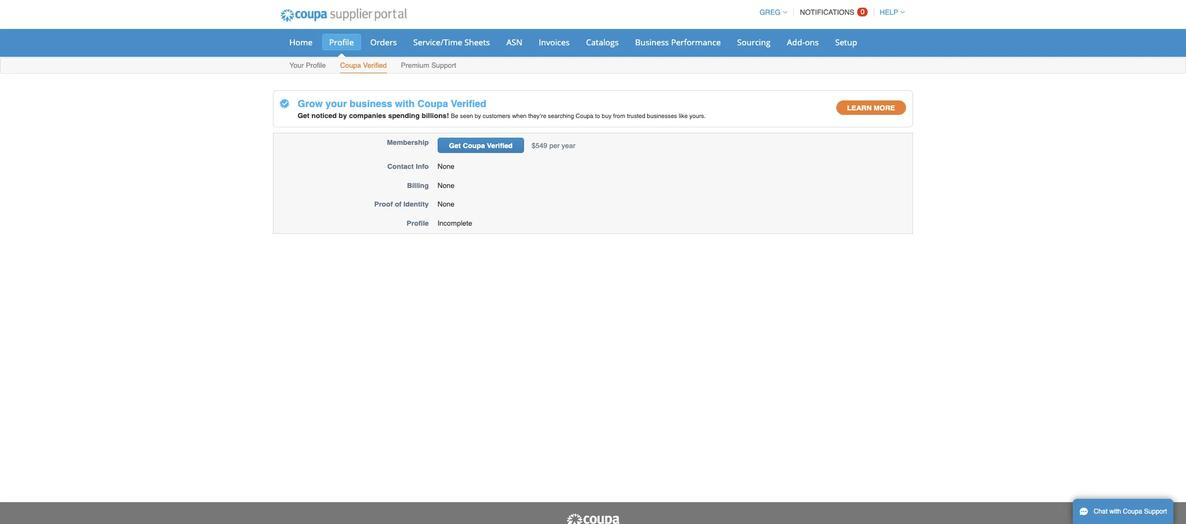 Task type: describe. For each thing, give the bounding box(es) containing it.
add-
[[787, 37, 805, 48]]

0 vertical spatial verified
[[363, 61, 387, 70]]

$549
[[532, 142, 548, 150]]

get for get coupa verified
[[449, 142, 461, 150]]

seen
[[460, 113, 473, 120]]

get for get noticed by companies spending billions! be seen by customers when they're searching coupa to buy from trusted businesses like yours.
[[298, 111, 310, 120]]

performance
[[671, 37, 721, 48]]

per
[[550, 142, 560, 150]]

get noticed by companies spending billions! be seen by customers when they're searching coupa to buy from trusted businesses like yours.
[[298, 111, 706, 120]]

year
[[562, 142, 576, 150]]

with inside button
[[1110, 508, 1122, 516]]

learn more link
[[836, 100, 907, 115]]

business performance link
[[628, 34, 728, 50]]

coupa verified link
[[340, 59, 387, 73]]

get coupa verified
[[449, 142, 513, 150]]

notifications 0
[[800, 8, 865, 16]]

contact info
[[387, 163, 429, 171]]

invoices link
[[532, 34, 577, 50]]

greg
[[760, 8, 781, 16]]

1 vertical spatial coupa supplier portal image
[[566, 514, 621, 525]]

0 horizontal spatial by
[[339, 111, 347, 120]]

0 vertical spatial with
[[395, 98, 415, 109]]

like
[[679, 113, 688, 120]]

service/time sheets
[[413, 37, 490, 48]]

grow
[[298, 98, 323, 109]]

asn link
[[500, 34, 530, 50]]

invoices
[[539, 37, 570, 48]]

business
[[350, 98, 392, 109]]

catalogs
[[586, 37, 619, 48]]

home
[[290, 37, 313, 48]]

learn
[[848, 104, 872, 112]]

they're
[[528, 113, 546, 120]]

yours.
[[690, 113, 706, 120]]

more
[[874, 104, 895, 112]]

0
[[861, 8, 865, 16]]

help link
[[875, 8, 905, 16]]

learn more
[[848, 104, 895, 112]]

0 vertical spatial coupa supplier portal image
[[273, 2, 414, 29]]

of
[[395, 201, 402, 209]]

business performance
[[635, 37, 721, 48]]

get coupa verified button
[[438, 138, 524, 153]]

notifications
[[800, 8, 855, 16]]

identity
[[404, 201, 429, 209]]

grow your business with coupa verified
[[295, 98, 487, 109]]

profile inside 'link'
[[306, 61, 326, 70]]

catalogs link
[[579, 34, 626, 50]]

companies
[[349, 111, 386, 120]]

asn
[[507, 37, 523, 48]]

be
[[451, 113, 458, 120]]

ons
[[805, 37, 819, 48]]

when
[[512, 113, 527, 120]]

setup
[[836, 37, 858, 48]]

to
[[595, 113, 600, 120]]

contact
[[387, 163, 414, 171]]

sourcing link
[[730, 34, 778, 50]]

add-ons
[[787, 37, 819, 48]]

chat
[[1094, 508, 1108, 516]]

spending
[[388, 111, 420, 120]]



Task type: locate. For each thing, give the bounding box(es) containing it.
service/time sheets link
[[406, 34, 497, 50]]

2 vertical spatial none
[[438, 201, 455, 209]]

1 horizontal spatial coupa supplier portal image
[[566, 514, 621, 525]]

support
[[432, 61, 456, 70], [1145, 508, 1168, 516]]

buy
[[602, 113, 612, 120]]

your profile
[[290, 61, 326, 70]]

premium support link
[[401, 59, 457, 73]]

navigation containing notifications 0
[[755, 2, 905, 23]]

your profile link
[[289, 59, 327, 73]]

verified
[[363, 61, 387, 70], [451, 98, 487, 109], [487, 142, 513, 150]]

add-ons link
[[780, 34, 826, 50]]

chat with coupa support
[[1094, 508, 1168, 516]]

coupa right chat
[[1123, 508, 1143, 516]]

by down your at left
[[339, 111, 347, 120]]

profile down identity
[[407, 219, 429, 228]]

orders link
[[363, 34, 404, 50]]

coupa verified
[[340, 61, 387, 70]]

1 vertical spatial profile
[[306, 61, 326, 70]]

coupa up billions!
[[418, 98, 448, 109]]

help
[[880, 8, 899, 16]]

1 horizontal spatial with
[[1110, 508, 1122, 516]]

get inside button
[[449, 142, 461, 150]]

1 vertical spatial verified
[[451, 98, 487, 109]]

1 vertical spatial get
[[449, 142, 461, 150]]

with
[[395, 98, 415, 109], [1110, 508, 1122, 516]]

none
[[438, 163, 455, 171], [438, 182, 455, 190], [438, 201, 455, 209]]

none up incomplete
[[438, 201, 455, 209]]

chat with coupa support button
[[1073, 500, 1174, 525]]

businesses
[[647, 113, 677, 120]]

coupa down "profile" "link" at the left top
[[340, 61, 361, 70]]

searching
[[548, 113, 574, 120]]

1 horizontal spatial verified
[[451, 98, 487, 109]]

coupa left 'to'
[[576, 113, 594, 120]]

profile inside "link"
[[329, 37, 354, 48]]

0 vertical spatial none
[[438, 163, 455, 171]]

sourcing
[[738, 37, 771, 48]]

none for proof of identity
[[438, 201, 455, 209]]

your
[[290, 61, 304, 70]]

by
[[339, 111, 347, 120], [475, 113, 481, 120]]

none for billing
[[438, 182, 455, 190]]

0 vertical spatial profile
[[329, 37, 354, 48]]

profile up coupa verified
[[329, 37, 354, 48]]

setup link
[[828, 34, 865, 50]]

profile link
[[322, 34, 361, 50]]

business
[[635, 37, 669, 48]]

service/time
[[413, 37, 463, 48]]

from
[[613, 113, 625, 120]]

coupa down "seen"
[[463, 142, 485, 150]]

coupa
[[340, 61, 361, 70], [418, 98, 448, 109], [576, 113, 594, 120], [463, 142, 485, 150], [1123, 508, 1143, 516]]

coupa inside the get noticed by companies spending billions! be seen by customers when they're searching coupa to buy from trusted businesses like yours.
[[576, 113, 594, 120]]

2 none from the top
[[438, 182, 455, 190]]

1 none from the top
[[438, 163, 455, 171]]

home link
[[282, 34, 320, 50]]

1 horizontal spatial get
[[449, 142, 461, 150]]

profile
[[329, 37, 354, 48], [306, 61, 326, 70], [407, 219, 429, 228]]

1 vertical spatial none
[[438, 182, 455, 190]]

0 vertical spatial support
[[432, 61, 456, 70]]

with right chat
[[1110, 508, 1122, 516]]

coupa inside button
[[1123, 508, 1143, 516]]

3 none from the top
[[438, 201, 455, 209]]

0 vertical spatial get
[[298, 111, 310, 120]]

premium
[[401, 61, 430, 70]]

1 horizontal spatial support
[[1145, 508, 1168, 516]]

profile right your
[[306, 61, 326, 70]]

support inside premium support link
[[432, 61, 456, 70]]

get down grow
[[298, 111, 310, 120]]

proof
[[374, 201, 393, 209]]

$549 per year
[[530, 142, 576, 150]]

2 horizontal spatial profile
[[407, 219, 429, 228]]

2 vertical spatial profile
[[407, 219, 429, 228]]

customers
[[483, 113, 511, 120]]

get down 'be'
[[449, 142, 461, 150]]

0 horizontal spatial support
[[432, 61, 456, 70]]

1 vertical spatial support
[[1145, 508, 1168, 516]]

verified down orders
[[363, 61, 387, 70]]

coupa supplier portal image
[[273, 2, 414, 29], [566, 514, 621, 525]]

0 horizontal spatial with
[[395, 98, 415, 109]]

2 vertical spatial verified
[[487, 142, 513, 150]]

none for contact info
[[438, 163, 455, 171]]

1 vertical spatial with
[[1110, 508, 1122, 516]]

1 horizontal spatial by
[[475, 113, 481, 120]]

trusted
[[627, 113, 646, 120]]

none right billing in the top of the page
[[438, 182, 455, 190]]

sheets
[[465, 37, 490, 48]]

orders
[[370, 37, 397, 48]]

billions!
[[422, 111, 449, 120]]

greg link
[[755, 8, 787, 16]]

incomplete
[[438, 219, 473, 228]]

1 horizontal spatial profile
[[329, 37, 354, 48]]

0 horizontal spatial get
[[298, 111, 310, 120]]

info
[[416, 163, 429, 171]]

coupa inside button
[[463, 142, 485, 150]]

0 horizontal spatial verified
[[363, 61, 387, 70]]

navigation
[[755, 2, 905, 23]]

0 horizontal spatial coupa supplier portal image
[[273, 2, 414, 29]]

0 horizontal spatial profile
[[306, 61, 326, 70]]

premium support
[[401, 61, 456, 70]]

verified inside button
[[487, 142, 513, 150]]

membership
[[387, 139, 429, 147]]

noticed
[[312, 111, 337, 120]]

with up the spending
[[395, 98, 415, 109]]

support inside chat with coupa support button
[[1145, 508, 1168, 516]]

proof of identity
[[374, 201, 429, 209]]

your
[[326, 98, 347, 109]]

2 horizontal spatial verified
[[487, 142, 513, 150]]

billing
[[407, 182, 429, 190]]

verified down customers
[[487, 142, 513, 150]]

by right "seen"
[[475, 113, 481, 120]]

by inside the get noticed by companies spending billions! be seen by customers when they're searching coupa to buy from trusted businesses like yours.
[[475, 113, 481, 120]]

none right info
[[438, 163, 455, 171]]

get
[[298, 111, 310, 120], [449, 142, 461, 150]]

verified up "seen"
[[451, 98, 487, 109]]



Task type: vqa. For each thing, say whether or not it's contained in the screenshot.


